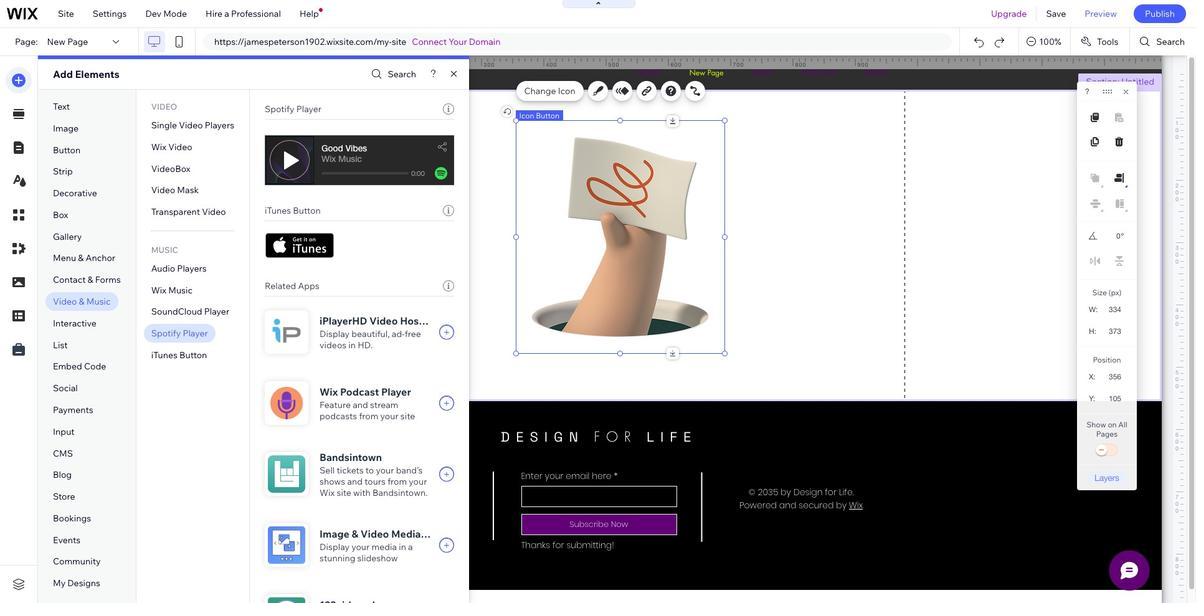Task type: describe. For each thing, give the bounding box(es) containing it.
list
[[53, 339, 68, 351]]

wix for video
[[151, 141, 166, 153]]

? button
[[1086, 87, 1090, 96]]

designs
[[68, 578, 100, 589]]

site
[[58, 8, 74, 19]]

section: untitled
[[1087, 76, 1155, 87]]

text
[[53, 101, 70, 112]]

connect
[[412, 36, 447, 47]]

elements
[[75, 68, 119, 80]]

(px)
[[1109, 288, 1122, 297]]

wix for music
[[151, 285, 166, 296]]

media
[[391, 528, 421, 540]]

position
[[1093, 355, 1122, 365]]

my designs
[[53, 578, 100, 589]]

add
[[53, 68, 73, 80]]

0 horizontal spatial icon
[[519, 111, 534, 120]]

your inside wix podcast player feature and stream podcasts from your site
[[381, 411, 399, 422]]

slider
[[423, 528, 452, 540]]

tools
[[1097, 36, 1119, 47]]

1 vertical spatial itunes
[[151, 350, 178, 361]]

apps
[[298, 280, 320, 292]]

hire a professional
[[206, 8, 281, 19]]

0 horizontal spatial itunes button
[[151, 350, 207, 361]]

100%
[[1040, 36, 1062, 47]]

900
[[858, 61, 869, 68]]

https://jamespeterson1902.wixsite.com/my-
[[214, 36, 392, 47]]

1 vertical spatial spotify
[[151, 328, 181, 339]]

soundcloud
[[151, 306, 202, 318]]

podcasts
[[320, 411, 357, 422]]

related
[[265, 280, 296, 292]]

1 vertical spatial search
[[388, 69, 416, 80]]

box
[[53, 209, 68, 221]]

to
[[366, 465, 374, 476]]

a inside image & video media slider display your media in a stunning slideshow
[[408, 542, 413, 553]]

feature
[[320, 399, 351, 411]]

page
[[67, 36, 88, 47]]

100% button
[[1020, 28, 1071, 55]]

show
[[1087, 420, 1107, 429]]

& for video
[[79, 296, 85, 307]]

store
[[53, 491, 75, 502]]

hd.
[[358, 340, 373, 351]]

y:
[[1089, 395, 1096, 403]]

videobox
[[151, 163, 190, 174]]

domain
[[469, 36, 501, 47]]

interactive
[[53, 318, 97, 329]]

layers
[[1095, 472, 1120, 483]]

show on all pages
[[1087, 420, 1128, 439]]

payments
[[53, 404, 93, 416]]

300
[[484, 61, 495, 68]]

your inside image & video media slider display your media in a stunning slideshow
[[352, 542, 370, 553]]

site inside bandsintown sell tickets to your band's shows and tours from your wix site with bandsintown.
[[337, 487, 351, 499]]

wix music
[[151, 285, 193, 296]]

in for display
[[349, 340, 356, 351]]

x:
[[1089, 373, 1096, 381]]

1 horizontal spatial search button
[[1131, 28, 1197, 55]]

your right to
[[376, 465, 394, 476]]

video right single
[[179, 120, 203, 131]]

new page
[[47, 36, 88, 47]]

blog
[[53, 469, 72, 481]]

video mask
[[151, 185, 199, 196]]

0 vertical spatial music
[[151, 245, 178, 255]]

videos
[[320, 340, 347, 351]]

untitled
[[1122, 76, 1155, 87]]

mode
[[163, 8, 187, 19]]

video inside 'iplayerhd video hosting display beautiful, ad-free videos in hd.'
[[370, 315, 398, 327]]

shows
[[320, 476, 345, 487]]

beautiful,
[[352, 328, 390, 340]]

save button
[[1037, 0, 1076, 27]]

0 vertical spatial site
[[392, 36, 407, 47]]

from inside wix podcast player feature and stream podcasts from your site
[[359, 411, 379, 422]]

wix video
[[151, 141, 192, 153]]

400
[[546, 61, 557, 68]]

social
[[53, 383, 78, 394]]

mask
[[177, 185, 199, 196]]

audio players
[[151, 263, 207, 274]]

°
[[1122, 232, 1125, 241]]

upgrade
[[992, 8, 1027, 19]]

code
[[84, 361, 106, 372]]

with
[[353, 487, 371, 499]]

embed code
[[53, 361, 106, 372]]

strip
[[53, 166, 73, 177]]

contact & forms
[[53, 274, 121, 286]]

video & music
[[53, 296, 111, 307]]

your right the tours
[[409, 476, 427, 487]]

1 horizontal spatial spotify player
[[265, 103, 322, 115]]

& for contact
[[88, 274, 93, 286]]

tickets
[[337, 465, 364, 476]]

layers button
[[1088, 471, 1127, 484]]

events
[[53, 535, 81, 546]]

slideshow
[[357, 553, 398, 564]]



Task type: vqa. For each thing, say whether or not it's contained in the screenshot.
Wix Chat
no



Task type: locate. For each thing, give the bounding box(es) containing it.
gallery
[[53, 231, 82, 242]]

w:
[[1089, 305, 1098, 314]]

1 horizontal spatial search
[[1157, 36, 1185, 47]]

in for media
[[399, 542, 406, 553]]

0 horizontal spatial search button
[[369, 65, 416, 83]]

1 horizontal spatial a
[[408, 542, 413, 553]]

0 vertical spatial and
[[353, 399, 368, 411]]

700
[[733, 61, 744, 68]]

publish
[[1145, 8, 1175, 19]]

spotify player
[[265, 103, 322, 115], [151, 328, 208, 339]]

800
[[796, 61, 807, 68]]

0 vertical spatial a
[[225, 8, 229, 19]]

0 vertical spatial in
[[349, 340, 356, 351]]

professional
[[231, 8, 281, 19]]

video down contact
[[53, 296, 77, 307]]

icon down change
[[519, 111, 534, 120]]

1 horizontal spatial itunes button
[[265, 205, 321, 216]]

settings
[[93, 8, 127, 19]]

1 vertical spatial display
[[320, 542, 350, 553]]

bandsintown.
[[373, 487, 428, 499]]

1 vertical spatial icon
[[519, 111, 534, 120]]

search button
[[1131, 28, 1197, 55], [369, 65, 416, 83]]

embed
[[53, 361, 82, 372]]

a right hire on the top left of the page
[[225, 8, 229, 19]]

search
[[1157, 36, 1185, 47], [388, 69, 416, 80]]

wix down audio
[[151, 285, 166, 296]]

in inside 'iplayerhd video hosting display beautiful, ad-free videos in hd.'
[[349, 340, 356, 351]]

add elements
[[53, 68, 119, 80]]

in left hd.
[[349, 340, 356, 351]]

& up stunning
[[352, 528, 359, 540]]

cms
[[53, 448, 73, 459]]

music down audio players
[[168, 285, 193, 296]]

site
[[392, 36, 407, 47], [401, 411, 415, 422], [337, 487, 351, 499]]

new
[[47, 36, 65, 47]]

1 vertical spatial players
[[177, 263, 207, 274]]

switch
[[1095, 442, 1120, 459]]

0 vertical spatial image
[[53, 123, 79, 134]]

audio
[[151, 263, 175, 274]]

1 vertical spatial site
[[401, 411, 415, 422]]

players right audio
[[177, 263, 207, 274]]

a down media
[[408, 542, 413, 553]]

0 vertical spatial itunes button
[[265, 205, 321, 216]]

0 horizontal spatial a
[[225, 8, 229, 19]]

0 vertical spatial from
[[359, 411, 379, 422]]

& inside image & video media slider display your media in a stunning slideshow
[[352, 528, 359, 540]]

500
[[609, 61, 620, 68]]

and inside wix podcast player feature and stream podcasts from your site
[[353, 399, 368, 411]]

help
[[300, 8, 319, 19]]

preview
[[1085, 8, 1117, 19]]

0 vertical spatial players
[[205, 120, 234, 131]]

display left slideshow
[[320, 542, 350, 553]]

transparent video
[[151, 206, 226, 218]]

1 horizontal spatial spotify
[[265, 103, 294, 115]]

wix inside bandsintown sell tickets to your band's shows and tours from your wix site with bandsintown.
[[320, 487, 335, 499]]

band's
[[396, 465, 423, 476]]

single
[[151, 120, 177, 131]]

& down contact & forms
[[79, 296, 85, 307]]

size (px)
[[1093, 288, 1122, 297]]

related apps
[[265, 280, 320, 292]]

0 vertical spatial itunes
[[265, 205, 291, 216]]

& for image
[[352, 528, 359, 540]]

video right transparent
[[202, 206, 226, 218]]

1 vertical spatial music
[[168, 285, 193, 296]]

icon right change
[[558, 85, 576, 97]]

& for menu
[[78, 253, 84, 264]]

player inside wix podcast player feature and stream podcasts from your site
[[381, 386, 411, 398]]

image inside image & video media slider display your media in a stunning slideshow
[[320, 528, 350, 540]]

1 vertical spatial search button
[[369, 65, 416, 83]]

1 horizontal spatial icon
[[558, 85, 576, 97]]

spotify
[[265, 103, 294, 115], [151, 328, 181, 339]]

video inside image & video media slider display your media in a stunning slideshow
[[361, 528, 389, 540]]

0 horizontal spatial from
[[359, 411, 379, 422]]

0 vertical spatial icon
[[558, 85, 576, 97]]

0 vertical spatial spotify player
[[265, 103, 322, 115]]

podcast
[[340, 386, 379, 398]]

media
[[372, 542, 397, 553]]

button
[[536, 111, 560, 120], [53, 144, 81, 156], [293, 205, 321, 216], [180, 350, 207, 361]]

image for image
[[53, 123, 79, 134]]

display inside image & video media slider display your media in a stunning slideshow
[[320, 542, 350, 553]]

wix podcast player feature and stream podcasts from your site
[[320, 386, 415, 422]]

wix down "sell"
[[320, 487, 335, 499]]

your left the media
[[352, 542, 370, 553]]

hosting
[[400, 315, 438, 327]]

600
[[671, 61, 682, 68]]

and left to
[[347, 476, 363, 487]]

0 vertical spatial search
[[1157, 36, 1185, 47]]

1 horizontal spatial image
[[320, 528, 350, 540]]

1 vertical spatial in
[[399, 542, 406, 553]]

and inside bandsintown sell tickets to your band's shows and tours from your wix site with bandsintown.
[[347, 476, 363, 487]]

publish button
[[1134, 4, 1187, 23]]

save
[[1047, 8, 1067, 19]]

hire
[[206, 8, 223, 19]]

1 vertical spatial a
[[408, 542, 413, 553]]

iplayerhd
[[320, 315, 367, 327]]

video up videobox
[[168, 141, 192, 153]]

& right menu
[[78, 253, 84, 264]]

0 vertical spatial search button
[[1131, 28, 1197, 55]]

single video players
[[151, 120, 234, 131]]

0 horizontal spatial spotify player
[[151, 328, 208, 339]]

search button down publish
[[1131, 28, 1197, 55]]

from
[[359, 411, 379, 422], [388, 476, 407, 487]]

site left connect on the top left of page
[[392, 36, 407, 47]]

stunning
[[320, 553, 356, 564]]

video up beautiful,
[[370, 315, 398, 327]]

video up the media
[[361, 528, 389, 540]]

soundcloud player
[[151, 306, 229, 318]]

dev
[[145, 8, 161, 19]]

bandsintown
[[320, 451, 382, 464]]

search button down https://jamespeterson1902.wixsite.com/my-site connect your domain
[[369, 65, 416, 83]]

1 display from the top
[[320, 328, 350, 340]]

player
[[296, 103, 322, 115], [204, 306, 229, 318], [183, 328, 208, 339], [381, 386, 411, 398]]

your right podcasts
[[381, 411, 399, 422]]

0 horizontal spatial spotify
[[151, 328, 181, 339]]

site left with
[[337, 487, 351, 499]]

video up single
[[151, 102, 177, 112]]

2 vertical spatial site
[[337, 487, 351, 499]]

0 horizontal spatial in
[[349, 340, 356, 351]]

1 vertical spatial spotify player
[[151, 328, 208, 339]]

site inside wix podcast player feature and stream podcasts from your site
[[401, 411, 415, 422]]

in down media
[[399, 542, 406, 553]]

search down publish button
[[1157, 36, 1185, 47]]

icon button
[[519, 111, 560, 120]]

1 vertical spatial and
[[347, 476, 363, 487]]

your
[[449, 36, 467, 47]]

1 vertical spatial image
[[320, 528, 350, 540]]

my
[[53, 578, 66, 589]]

1 horizontal spatial in
[[399, 542, 406, 553]]

size
[[1093, 288, 1107, 297]]

section:
[[1087, 76, 1120, 87]]

itunes button
[[265, 205, 321, 216], [151, 350, 207, 361]]

https://jamespeterson1902.wixsite.com/my-site connect your domain
[[214, 36, 501, 47]]

bookings
[[53, 513, 91, 524]]

image for image & video media slider display your media in a stunning slideshow
[[320, 528, 350, 540]]

display inside 'iplayerhd video hosting display beautiful, ad-free videos in hd.'
[[320, 328, 350, 340]]

&
[[78, 253, 84, 264], [88, 274, 93, 286], [79, 296, 85, 307], [352, 528, 359, 540]]

search down connect on the top left of page
[[388, 69, 416, 80]]

players right single
[[205, 120, 234, 131]]

and down podcast
[[353, 399, 368, 411]]

site right 'stream'
[[401, 411, 415, 422]]

1 horizontal spatial itunes
[[265, 205, 291, 216]]

1 horizontal spatial from
[[388, 476, 407, 487]]

0 horizontal spatial search
[[388, 69, 416, 80]]

video
[[151, 102, 177, 112], [179, 120, 203, 131], [168, 141, 192, 153], [151, 185, 175, 196], [202, 206, 226, 218], [53, 296, 77, 307], [370, 315, 398, 327], [361, 528, 389, 540]]

wix up feature
[[320, 386, 338, 398]]

from inside bandsintown sell tickets to your band's shows and tours from your wix site with bandsintown.
[[388, 476, 407, 487]]

wix for podcast
[[320, 386, 338, 398]]

music down forms
[[87, 296, 111, 307]]

and
[[353, 399, 368, 411], [347, 476, 363, 487]]

bandsintown sell tickets to your band's shows and tours from your wix site with bandsintown.
[[320, 451, 428, 499]]

0 horizontal spatial itunes
[[151, 350, 178, 361]]

menu
[[53, 253, 76, 264]]

tools button
[[1071, 28, 1130, 55]]

video down videobox
[[151, 185, 175, 196]]

forms
[[95, 274, 121, 286]]

free
[[405, 328, 421, 340]]

wix inside wix podcast player feature and stream podcasts from your site
[[320, 386, 338, 398]]

2 display from the top
[[320, 542, 350, 553]]

menu & anchor
[[53, 253, 115, 264]]

2 vertical spatial music
[[87, 296, 111, 307]]

h:
[[1089, 327, 1097, 336]]

from right the tours
[[388, 476, 407, 487]]

stream
[[370, 399, 399, 411]]

from down podcast
[[359, 411, 379, 422]]

image down text
[[53, 123, 79, 134]]

in inside image & video media slider display your media in a stunning slideshow
[[399, 542, 406, 553]]

1 vertical spatial itunes button
[[151, 350, 207, 361]]

?
[[1086, 87, 1090, 96]]

display down iplayerhd
[[320, 328, 350, 340]]

0 vertical spatial display
[[320, 328, 350, 340]]

& left forms
[[88, 274, 93, 286]]

0 vertical spatial spotify
[[265, 103, 294, 115]]

None text field
[[1103, 301, 1127, 318], [1103, 323, 1127, 340], [1102, 368, 1127, 385], [1103, 301, 1127, 318], [1103, 323, 1127, 340], [1102, 368, 1127, 385]]

image up stunning
[[320, 528, 350, 540]]

music up audio
[[151, 245, 178, 255]]

tours
[[365, 476, 386, 487]]

1 vertical spatial from
[[388, 476, 407, 487]]

wix down single
[[151, 141, 166, 153]]

None text field
[[1104, 228, 1121, 244], [1102, 390, 1127, 407], [1104, 228, 1121, 244], [1102, 390, 1127, 407]]

0 horizontal spatial image
[[53, 123, 79, 134]]



